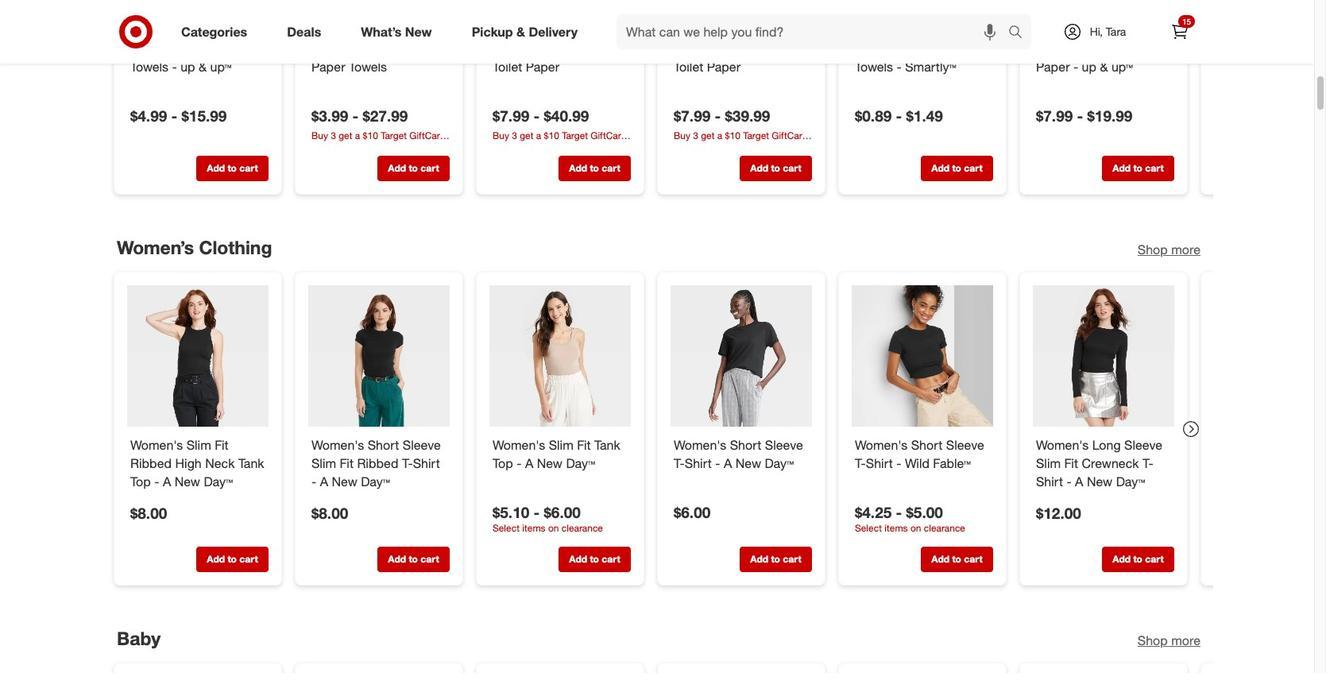 Task type: locate. For each thing, give the bounding box(es) containing it.
charmin ultra strong toilet paper link
[[674, 40, 809, 76]]

1 up from the left
[[181, 59, 195, 75]]

-
[[172, 59, 177, 75], [897, 59, 902, 75], [1073, 59, 1078, 75], [171, 107, 177, 125], [352, 107, 359, 125], [534, 107, 540, 125], [715, 107, 721, 125], [896, 107, 902, 125], [1077, 107, 1083, 125], [517, 455, 522, 471], [715, 455, 720, 471], [897, 455, 901, 471], [154, 473, 159, 489], [311, 473, 316, 489], [1067, 473, 1072, 489], [534, 503, 540, 521], [896, 503, 902, 521]]

bounty
[[311, 41, 352, 57]]

15 link
[[1162, 14, 1197, 49]]

2 horizontal spatial size
[[904, 41, 928, 57]]

a inside the "women's short sleeve slim fit ribbed t-shirt - a new day™"
[[320, 473, 328, 489]]

$8.00 down "women's slim fit ribbed high neck tank top - a new day™"
[[130, 503, 167, 522]]

t-
[[402, 455, 413, 471], [674, 455, 685, 471], [855, 455, 866, 471], [1143, 455, 1154, 471]]

size inside make-a-size paper towels - smartly™
[[904, 41, 928, 57]]

towels up $4.99
[[130, 59, 169, 75]]

select inside $5.10 - $6.00 select items on clearance
[[493, 522, 520, 534]]

0 vertical spatial more
[[1171, 242, 1201, 257]]

top inside women's slim fit tank top - a new day™
[[493, 455, 513, 471]]

women's short sleeve slim fit ribbed t-shirt - a new day™ image
[[308, 285, 450, 427], [308, 285, 450, 427]]

1 size from the left
[[179, 41, 203, 57]]

- inside women's slim fit tank top - a new day™
[[517, 455, 522, 471]]

add for women's slim fit ribbed high neck tank top - a new day™
[[207, 553, 225, 565]]

$7.99 left $39.99
[[674, 107, 711, 125]]

paper down delivery
[[526, 59, 560, 75]]

categories link
[[168, 14, 267, 49]]

new inside the "women's short sleeve slim fit ribbed t-shirt - a new day™"
[[332, 473, 357, 489]]

0 horizontal spatial ultra
[[544, 41, 571, 57]]

ultra inside charmin ultra soft toilet paper
[[544, 41, 571, 57]]

1 short from the left
[[368, 437, 399, 453]]

day™
[[566, 455, 595, 471], [765, 455, 794, 471], [204, 473, 233, 489], [361, 473, 390, 489], [1116, 473, 1145, 489]]

strong
[[756, 41, 794, 57], [1075, 41, 1113, 57]]

cart for charmin ultra strong toilet paper
[[783, 162, 801, 174]]

up™ down categories link
[[210, 59, 231, 75]]

women's for women's slim fit ribbed high neck tank top - a new day™
[[130, 437, 183, 453]]

bounty select-a-size paper towels link
[[311, 40, 447, 76]]

1 horizontal spatial clearance
[[924, 522, 965, 534]]

what's new link
[[347, 14, 452, 49]]

3 t- from the left
[[855, 455, 866, 471]]

1 ultra from the left
[[544, 41, 571, 57]]

day™ for women's long sleeve slim fit crewneck t- shirt - a new day™
[[1116, 473, 1145, 489]]

make-
[[130, 41, 166, 57], [855, 41, 891, 57]]

$6.00 right $5.10
[[544, 503, 581, 521]]

1 shop more button from the top
[[1138, 241, 1201, 259]]

4 t- from the left
[[1143, 455, 1154, 471]]

$4.99 - $15.99
[[130, 107, 227, 125]]

add to cart
[[207, 162, 258, 174], [388, 162, 439, 174], [569, 162, 620, 174], [750, 162, 801, 174], [932, 162, 983, 174], [1113, 162, 1164, 174], [207, 553, 258, 565], [388, 553, 439, 565], [569, 553, 620, 565], [750, 553, 801, 565], [932, 553, 983, 565], [1113, 553, 1164, 565]]

towels
[[130, 59, 169, 75], [349, 59, 387, 75], [855, 59, 893, 75]]

shirt inside women's long sleeve slim fit crewneck t- shirt - a new day™
[[1036, 473, 1063, 489]]

paper inside charmin ultra strong toilet paper
[[707, 59, 741, 75]]

cart
[[239, 162, 258, 174], [421, 162, 439, 174], [602, 162, 620, 174], [783, 162, 801, 174], [964, 162, 983, 174], [1145, 162, 1164, 174], [239, 553, 258, 565], [421, 553, 439, 565], [602, 553, 620, 565], [783, 553, 801, 565], [964, 553, 983, 565], [1145, 553, 1164, 565]]

2 on from the left
[[911, 522, 921, 534]]

strong down hi,
[[1075, 41, 1113, 57]]

1 horizontal spatial up
[[1082, 59, 1097, 75]]

1 ribbed from the left
[[130, 455, 172, 471]]

sleeve
[[403, 437, 441, 453], [765, 437, 803, 453], [946, 437, 984, 453], [1124, 437, 1162, 453]]

4 sleeve from the left
[[1124, 437, 1162, 453]]

towels for $4.99
[[130, 59, 169, 75]]

0 horizontal spatial size
[[179, 41, 203, 57]]

2 horizontal spatial $7.99
[[1036, 107, 1073, 125]]

sleeve for $6.00
[[765, 437, 803, 453]]

2 short from the left
[[730, 437, 761, 453]]

$7.99 left $19.99
[[1036, 107, 1073, 125]]

to for women's short sleeve t-shirt - wild fable™
[[952, 553, 961, 565]]

slim inside "women's slim fit ribbed high neck tank top - a new day™"
[[186, 437, 211, 453]]

0 horizontal spatial $6.00
[[544, 503, 581, 521]]

women's inside 'women's short sleeve t-shirt - a new day™'
[[674, 437, 726, 453]]

wild
[[905, 455, 930, 471]]

& right search 'button'
[[1063, 41, 1071, 57]]

2 clearance from the left
[[924, 522, 965, 534]]

1 t- from the left
[[402, 455, 413, 471]]

charmin inside charmin ultra strong toilet paper
[[674, 41, 722, 57]]

0 horizontal spatial $7.99
[[493, 107, 529, 125]]

2 sleeve from the left
[[765, 437, 803, 453]]

paper
[[207, 41, 241, 57], [932, 41, 965, 57], [311, 59, 345, 75], [526, 59, 560, 75], [707, 59, 741, 75], [1036, 59, 1070, 75]]

make-a-size paper towels - smartly™ image
[[852, 0, 993, 30], [852, 0, 993, 30]]

on inside $5.10 - $6.00 select items on clearance
[[548, 522, 559, 534]]

1 vertical spatial more
[[1171, 633, 1201, 648]]

2 towels from the left
[[349, 59, 387, 75]]

2 $8.00 from the left
[[311, 503, 348, 522]]

day™ inside 'women's short sleeve t-shirt - a new day™'
[[765, 455, 794, 471]]

paper down search 'button'
[[1036, 59, 1070, 75]]

pickup
[[472, 24, 513, 39]]

add to cart for charmin ultra soft toilet paper
[[569, 162, 620, 174]]

up™ for $4.99 - $15.99
[[210, 59, 231, 75]]

ultra down delivery
[[544, 41, 571, 57]]

0 horizontal spatial up
[[181, 59, 195, 75]]

2 size from the left
[[410, 41, 434, 57]]

cart for women's short sleeve t-shirt - wild fable™
[[964, 553, 983, 565]]

add for women's short sleeve t-shirt - a new day™
[[750, 553, 768, 565]]

women's inside "women's slim fit ribbed high neck tank top - a new day™"
[[130, 437, 183, 453]]

clearance inside $4.25 - $5.00 select items on clearance
[[924, 522, 965, 534]]

sleeve inside women's long sleeve slim fit crewneck t- shirt - a new day™
[[1124, 437, 1162, 453]]

paper inside bounty select-a-size paper towels
[[311, 59, 345, 75]]

shop for women's clothing
[[1138, 242, 1168, 257]]

&
[[516, 24, 525, 39], [1063, 41, 1071, 57], [199, 59, 207, 75], [1100, 59, 1108, 75]]

shirt
[[413, 455, 440, 471], [685, 455, 712, 471], [866, 455, 893, 471], [1036, 473, 1063, 489]]

2 $7.99 from the left
[[674, 107, 711, 125]]

1 horizontal spatial select
[[855, 522, 882, 534]]

ribbed
[[130, 455, 172, 471], [357, 455, 398, 471]]

ultra inside charmin ultra strong toilet paper
[[726, 41, 752, 57]]

2 shop more from the top
[[1138, 633, 1201, 648]]

women's
[[130, 437, 183, 453], [311, 437, 364, 453], [493, 437, 545, 453], [674, 437, 726, 453], [855, 437, 908, 453], [1036, 437, 1089, 453]]

women's short sleeve t-shirt - a new day™ link
[[674, 436, 809, 472]]

1 horizontal spatial size
[[410, 41, 434, 57]]

15
[[1182, 17, 1191, 26]]

2 charmin from the left
[[674, 41, 722, 57]]

toilet down pickup
[[493, 59, 522, 75]]

1 horizontal spatial strong
[[1075, 41, 1113, 57]]

make-a-size paper towels - smartly™ link
[[855, 40, 990, 76]]

1 charmin from the left
[[493, 41, 541, 57]]

2 make- from the left
[[855, 41, 891, 57]]

paper up $7.99 - $39.99
[[707, 59, 741, 75]]

tank inside "women's slim fit ribbed high neck tank top - a new day™"
[[238, 455, 264, 471]]

1 items from the left
[[522, 522, 546, 534]]

select for $5.10 - $6.00
[[493, 522, 520, 534]]

up™ inside make-a-size paper towels - up & up™
[[210, 59, 231, 75]]

1 on from the left
[[548, 522, 559, 534]]

to for make-a-size paper towels - smartly™
[[952, 162, 961, 174]]

3 size from the left
[[904, 41, 928, 57]]

add to cart for women's long sleeve slim fit crewneck t- shirt - a new day™
[[1113, 553, 1164, 565]]

1 more from the top
[[1171, 242, 1201, 257]]

1 a- from the left
[[166, 41, 179, 57]]

$27.99
[[363, 107, 408, 125]]

5 women's from the left
[[855, 437, 908, 453]]

fit
[[215, 437, 229, 453], [577, 437, 591, 453], [340, 455, 354, 471], [1064, 455, 1078, 471]]

toilet inside soft & strong toilet paper - up & up™
[[1116, 41, 1146, 57]]

make- inside make-a-size paper towels - smartly™
[[855, 41, 891, 57]]

a for women's long sleeve slim fit crewneck t- shirt - a new day™
[[1075, 473, 1083, 489]]

cart for make-a-size paper towels - up & up™
[[239, 162, 258, 174]]

0 vertical spatial shop
[[1138, 242, 1168, 257]]

tara
[[1106, 25, 1126, 38]]

add to cart button for women's short sleeve t-shirt - a new day™
[[740, 547, 812, 572]]

toilet up $7.99 - $39.99
[[674, 59, 703, 75]]

add for make-a-size paper towels - up & up™
[[207, 162, 225, 174]]

2 up™ from the left
[[1112, 59, 1133, 75]]

bounty select-a-size paper towels image
[[308, 0, 450, 30], [308, 0, 450, 30]]

1 horizontal spatial charmin
[[674, 41, 722, 57]]

women's short sleeve t-shirt - a new day™ image
[[671, 285, 812, 427], [671, 285, 812, 427]]

women's long sleeve slim fit crewneck t-shirt - a new day™ image
[[1033, 285, 1174, 427], [1033, 285, 1174, 427]]

on inside $4.25 - $5.00 select items on clearance
[[911, 522, 921, 534]]

add to cart button for women's slim fit tank top - a new day™
[[559, 547, 631, 572]]

2 horizontal spatial toilet
[[1116, 41, 1146, 57]]

1 horizontal spatial short
[[730, 437, 761, 453]]

0 horizontal spatial strong
[[756, 41, 794, 57]]

add to cart for women's short sleeve t-shirt - a new day™
[[750, 553, 801, 565]]

pickup & delivery
[[472, 24, 578, 39]]

1 horizontal spatial ultra
[[726, 41, 752, 57]]

top
[[493, 455, 513, 471], [130, 473, 151, 489]]

1 shop from the top
[[1138, 242, 1168, 257]]

up down 'categories'
[[181, 59, 195, 75]]

to for charmin ultra soft toilet paper
[[590, 162, 599, 174]]

0 horizontal spatial ribbed
[[130, 455, 172, 471]]

up down hi,
[[1082, 59, 1097, 75]]

smartly™
[[905, 59, 956, 75]]

add for charmin ultra soft toilet paper
[[569, 162, 587, 174]]

add to cart for charmin ultra strong toilet paper
[[750, 162, 801, 174]]

paper inside charmin ultra soft toilet paper
[[526, 59, 560, 75]]

0 horizontal spatial top
[[130, 473, 151, 489]]

tank
[[594, 437, 620, 453], [238, 455, 264, 471]]

1 towels from the left
[[130, 59, 169, 75]]

up™ down tara
[[1112, 59, 1133, 75]]

2 select from the left
[[855, 522, 882, 534]]

women's slim fit tank top - a new day™ image
[[489, 285, 631, 427], [489, 285, 631, 427]]

0 horizontal spatial items
[[522, 522, 546, 534]]

a- down what's new
[[397, 41, 410, 57]]

women's short sleeve slim fit ribbed t-shirt - a new day™
[[311, 437, 441, 489]]

2 up from the left
[[1082, 59, 1097, 75]]

sleeve for $12.00
[[1124, 437, 1162, 453]]

select down $5.10
[[493, 522, 520, 534]]

neck
[[205, 455, 235, 471]]

0 horizontal spatial select
[[493, 522, 520, 534]]

0 horizontal spatial tank
[[238, 455, 264, 471]]

clearance
[[562, 522, 603, 534], [924, 522, 965, 534]]

tank inside women's slim fit tank top - a new day™
[[594, 437, 620, 453]]

towels up $0.89
[[855, 59, 893, 75]]

charmin
[[493, 41, 541, 57], [674, 41, 722, 57]]

fit inside the "women's short sleeve slim fit ribbed t-shirt - a new day™"
[[340, 455, 354, 471]]

make-a-size paper towels - smartly™
[[855, 41, 965, 75]]

paper up smartly™ on the right top of page
[[932, 41, 965, 57]]

0 horizontal spatial towels
[[130, 59, 169, 75]]

women's slim fit ribbed high neck tank top - a new day™ image
[[127, 285, 269, 427], [127, 285, 269, 427]]

1 horizontal spatial items
[[885, 522, 908, 534]]

3 short from the left
[[911, 437, 943, 453]]

0 vertical spatial shop more button
[[1138, 241, 1201, 259]]

charmin for $7.99 - $40.99
[[493, 41, 541, 57]]

top inside "women's slim fit ribbed high neck tank top - a new day™"
[[130, 473, 151, 489]]

0 vertical spatial tank
[[594, 437, 620, 453]]

a inside women's long sleeve slim fit crewneck t- shirt - a new day™
[[1075, 473, 1083, 489]]

& inside make-a-size paper towels - up & up™
[[199, 59, 207, 75]]

1 vertical spatial shop
[[1138, 633, 1168, 648]]

1 select from the left
[[493, 522, 520, 534]]

add to cart button for women's short sleeve slim fit ribbed t-shirt - a new day™
[[377, 547, 450, 572]]

1 $7.99 from the left
[[493, 107, 529, 125]]

$40.99
[[544, 107, 589, 125]]

clearance down 'women's slim fit tank top - a new day™' link at left
[[562, 522, 603, 534]]

t- inside 'women's short sleeve t-shirt - a new day™'
[[674, 455, 685, 471]]

up™ inside soft & strong toilet paper - up & up™
[[1112, 59, 1133, 75]]

$8.00 down the "women's short sleeve slim fit ribbed t-shirt - a new day™"
[[311, 503, 348, 522]]

1 sleeve from the left
[[403, 437, 441, 453]]

select
[[493, 522, 520, 534], [855, 522, 882, 534]]

t- inside women's short sleeve t-shirt - wild fable™
[[855, 455, 866, 471]]

up™ for $7.99 - $19.99
[[1112, 59, 1133, 75]]

1 horizontal spatial soft
[[1036, 41, 1060, 57]]

1 vertical spatial top
[[130, 473, 151, 489]]

1 vertical spatial shop more
[[1138, 633, 1201, 648]]

women's
[[117, 236, 194, 258]]

3 women's from the left
[[493, 437, 545, 453]]

a- inside bounty select-a-size paper towels
[[397, 41, 410, 57]]

paper inside make-a-size paper towels - smartly™
[[932, 41, 965, 57]]

items inside $4.25 - $5.00 select items on clearance
[[885, 522, 908, 534]]

charmin ultra soft toilet paper image
[[489, 0, 631, 30], [489, 0, 631, 30]]

2 a- from the left
[[397, 41, 410, 57]]

women's short sleeve t-shirt - wild fable™ image
[[852, 285, 993, 427], [852, 285, 993, 427]]

1 horizontal spatial tank
[[594, 437, 620, 453]]

1 horizontal spatial top
[[493, 455, 513, 471]]

1 horizontal spatial towels
[[349, 59, 387, 75]]

1 horizontal spatial toilet
[[674, 59, 703, 75]]

$7.99
[[493, 107, 529, 125], [674, 107, 711, 125], [1036, 107, 1073, 125]]

short inside 'women's short sleeve t-shirt - a new day™'
[[730, 437, 761, 453]]

on
[[548, 522, 559, 534], [911, 522, 921, 534]]

& right pickup
[[516, 24, 525, 39]]

1 clearance from the left
[[562, 522, 603, 534]]

up inside make-a-size paper towels - up & up™
[[181, 59, 195, 75]]

add to cart for soft & strong toilet paper - up & up™
[[1113, 162, 1164, 174]]

strong up $39.99
[[756, 41, 794, 57]]

women's inside women's slim fit tank top - a new day™
[[493, 437, 545, 453]]

1 women's from the left
[[130, 437, 183, 453]]

sleeve inside the "women's short sleeve slim fit ribbed t-shirt - a new day™"
[[403, 437, 441, 453]]

2 ribbed from the left
[[357, 455, 398, 471]]

up inside soft & strong toilet paper - up & up™
[[1082, 59, 1097, 75]]

2 horizontal spatial a-
[[891, 41, 904, 57]]

paper for charmin ultra strong toilet paper
[[707, 59, 741, 75]]

women's slim fit ribbed high neck tank top - a new day™ link
[[130, 436, 265, 491]]

0 horizontal spatial make-
[[130, 41, 166, 57]]

3 a- from the left
[[891, 41, 904, 57]]

towels inside make-a-size paper towels - smartly™
[[855, 59, 893, 75]]

1 horizontal spatial up™
[[1112, 59, 1133, 75]]

women's short sleeve t-shirt - wild fable™ link
[[855, 436, 990, 472]]

1 horizontal spatial $8.00
[[311, 503, 348, 522]]

0 horizontal spatial charmin
[[493, 41, 541, 57]]

2 ultra from the left
[[726, 41, 752, 57]]

women's for women's long sleeve slim fit crewneck t- shirt - a new day™
[[1036, 437, 1089, 453]]

a inside "women's slim fit ribbed high neck tank top - a new day™"
[[163, 473, 171, 489]]

2 shop more button from the top
[[1138, 632, 1201, 650]]

size inside make-a-size paper towels - up & up™
[[179, 41, 203, 57]]

charmin ultra strong toilet paper image
[[671, 0, 812, 30], [671, 0, 812, 30]]

add to cart for bounty select-a-size paper towels
[[388, 162, 439, 174]]

2 strong from the left
[[1075, 41, 1113, 57]]

shop
[[1138, 242, 1168, 257], [1138, 633, 1168, 648]]

3 towels from the left
[[855, 59, 893, 75]]

slim inside the "women's short sleeve slim fit ribbed t-shirt - a new day™"
[[311, 455, 336, 471]]

shop more for baby
[[1138, 633, 1201, 648]]

2 horizontal spatial short
[[911, 437, 943, 453]]

long
[[1092, 437, 1121, 453]]

0 horizontal spatial short
[[368, 437, 399, 453]]

1 horizontal spatial on
[[911, 522, 921, 534]]

on down $5.00
[[911, 522, 921, 534]]

1 up™ from the left
[[210, 59, 231, 75]]

1 vertical spatial shop more button
[[1138, 632, 1201, 650]]

women's inside the "women's short sleeve slim fit ribbed t-shirt - a new day™"
[[311, 437, 364, 453]]

select inside $4.25 - $5.00 select items on clearance
[[855, 522, 882, 534]]

hi,
[[1090, 25, 1103, 38]]

$5.10
[[493, 503, 529, 521]]

a-
[[166, 41, 179, 57], [397, 41, 410, 57], [891, 41, 904, 57]]

& down 'categories'
[[199, 59, 207, 75]]

cart for women's slim fit ribbed high neck tank top - a new day™
[[239, 553, 258, 565]]

day™ for women's slim fit ribbed high neck tank top - a new day™
[[204, 473, 233, 489]]

add to cart button
[[196, 156, 269, 181], [377, 156, 450, 181], [559, 156, 631, 181], [740, 156, 812, 181], [921, 156, 993, 181], [1102, 156, 1174, 181], [196, 547, 269, 572], [377, 547, 450, 572], [559, 547, 631, 572], [740, 547, 812, 572], [921, 547, 993, 572], [1102, 547, 1174, 572]]

new inside women's long sleeve slim fit crewneck t- shirt - a new day™
[[1087, 473, 1113, 489]]

0 horizontal spatial a-
[[166, 41, 179, 57]]

search
[[1001, 25, 1039, 41]]

0 horizontal spatial on
[[548, 522, 559, 534]]

up
[[181, 59, 195, 75], [1082, 59, 1097, 75]]

strong inside soft & strong toilet paper - up & up™
[[1075, 41, 1113, 57]]

towels down 'select-'
[[349, 59, 387, 75]]

short inside the "women's short sleeve slim fit ribbed t-shirt - a new day™"
[[368, 437, 399, 453]]

1 shop more from the top
[[1138, 242, 1201, 257]]

2 t- from the left
[[674, 455, 685, 471]]

$4.25 - $5.00 select items on clearance
[[855, 503, 965, 534]]

$6.00 down 'women's short sleeve t-shirt - a new day™'
[[674, 503, 711, 521]]

- inside make-a-size paper towels - up & up™
[[172, 59, 177, 75]]

1 horizontal spatial $7.99
[[674, 107, 711, 125]]

size for $0.89
[[904, 41, 928, 57]]

soft inside soft & strong toilet paper - up & up™
[[1036, 41, 1060, 57]]

make- inside make-a-size paper towels - up & up™
[[130, 41, 166, 57]]

1 $6.00 from the left
[[544, 503, 581, 521]]

shop more button for baby
[[1138, 632, 1201, 650]]

clearance inside $5.10 - $6.00 select items on clearance
[[562, 522, 603, 534]]

new
[[405, 24, 432, 39], [537, 455, 563, 471], [736, 455, 761, 471], [175, 473, 200, 489], [332, 473, 357, 489], [1087, 473, 1113, 489]]

on down 'women's slim fit tank top - a new day™' link at left
[[548, 522, 559, 534]]

1 $8.00 from the left
[[130, 503, 167, 522]]

make- up $0.89
[[855, 41, 891, 57]]

size down 'categories'
[[179, 41, 203, 57]]

women's clothing
[[117, 236, 272, 258]]

soft
[[575, 41, 598, 57], [1036, 41, 1060, 57]]

items inside $5.10 - $6.00 select items on clearance
[[522, 522, 546, 534]]

add to cart button for women's short sleeve t-shirt - wild fable™
[[921, 547, 993, 572]]

1 vertical spatial tank
[[238, 455, 264, 471]]

$3.99 - $27.99
[[311, 107, 408, 125]]

toilet inside charmin ultra soft toilet paper
[[493, 59, 522, 75]]

paper down bounty
[[311, 59, 345, 75]]

add to cart button for soft & strong toilet paper - up & up™
[[1102, 156, 1174, 181]]

a- up $4.99 - $15.99
[[166, 41, 179, 57]]

size up smartly™ on the right top of page
[[904, 41, 928, 57]]

strong for ultra
[[756, 41, 794, 57]]

clearance down $5.00
[[924, 522, 965, 534]]

day™ inside "women's slim fit ribbed high neck tank top - a new day™"
[[204, 473, 233, 489]]

6 women's from the left
[[1036, 437, 1089, 453]]

1 horizontal spatial make-
[[855, 41, 891, 57]]

0 vertical spatial shop more
[[1138, 242, 1201, 257]]

items down $5.10
[[522, 522, 546, 534]]

to for women's slim fit tank top - a new day™
[[590, 553, 599, 565]]

fit inside women's slim fit tank top - a new day™
[[577, 437, 591, 453]]

more
[[1171, 242, 1201, 257], [1171, 633, 1201, 648]]

add for women's short sleeve slim fit ribbed t-shirt - a new day™
[[388, 553, 406, 565]]

ultra
[[544, 41, 571, 57], [726, 41, 752, 57]]

$7.99 left $40.99 in the top left of the page
[[493, 107, 529, 125]]

cart for women's short sleeve t-shirt - a new day™
[[783, 553, 801, 565]]

2 items from the left
[[885, 522, 908, 534]]

a
[[525, 455, 533, 471], [724, 455, 732, 471], [163, 473, 171, 489], [320, 473, 328, 489], [1075, 473, 1083, 489]]

deals
[[287, 24, 321, 39]]

a- inside make-a-size paper towels - smartly™
[[891, 41, 904, 57]]

sleeve for $8.00
[[403, 437, 441, 453]]

a- for $4.99
[[166, 41, 179, 57]]

4 women's from the left
[[674, 437, 726, 453]]

0 horizontal spatial soft
[[575, 41, 598, 57]]

toilet down tara
[[1116, 41, 1146, 57]]

day™ inside the "women's short sleeve slim fit ribbed t-shirt - a new day™"
[[361, 473, 390, 489]]

toilet inside charmin ultra strong toilet paper
[[674, 59, 703, 75]]

1 soft from the left
[[575, 41, 598, 57]]

1 horizontal spatial ribbed
[[357, 455, 398, 471]]

size down what's new
[[410, 41, 434, 57]]

2 horizontal spatial towels
[[855, 59, 893, 75]]

2 soft from the left
[[1036, 41, 1060, 57]]

new inside 'women's short sleeve t-shirt - a new day™'
[[736, 455, 761, 471]]

up for $19.99
[[1082, 59, 1097, 75]]

women's inside women's short sleeve t-shirt - wild fable™
[[855, 437, 908, 453]]

- inside soft & strong toilet paper - up & up™
[[1073, 59, 1078, 75]]

a- up "$0.89 - $1.49"
[[891, 41, 904, 57]]

0 horizontal spatial toilet
[[493, 59, 522, 75]]

add to cart button for women's long sleeve slim fit crewneck t- shirt - a new day™
[[1102, 547, 1174, 572]]

day™ for women's short sleeve slim fit ribbed t-shirt - a new day™
[[361, 473, 390, 489]]

0 horizontal spatial up™
[[210, 59, 231, 75]]

What can we help you find? suggestions appear below search field
[[617, 14, 1012, 49]]

2 women's from the left
[[311, 437, 364, 453]]

2 shop from the top
[[1138, 633, 1168, 648]]

to
[[228, 162, 237, 174], [409, 162, 418, 174], [590, 162, 599, 174], [771, 162, 780, 174], [952, 162, 961, 174], [1133, 162, 1143, 174], [228, 553, 237, 565], [409, 553, 418, 565], [590, 553, 599, 565], [771, 553, 780, 565], [952, 553, 961, 565], [1133, 553, 1143, 565]]

strong inside charmin ultra strong toilet paper
[[756, 41, 794, 57]]

slim
[[186, 437, 211, 453], [549, 437, 574, 453], [311, 455, 336, 471], [1036, 455, 1061, 471]]

women's slim fit tank top - a new day™ link
[[493, 436, 628, 472]]

- inside $5.10 - $6.00 select items on clearance
[[534, 503, 540, 521]]

women's slim fit tank top - a new day™
[[493, 437, 620, 471]]

$8.00
[[130, 503, 167, 522], [311, 503, 348, 522]]

0 horizontal spatial clearance
[[562, 522, 603, 534]]

add to cart button for charmin ultra strong toilet paper
[[740, 156, 812, 181]]

select-
[[356, 41, 397, 57]]

make- up $4.99
[[130, 41, 166, 57]]

items down '$4.25'
[[885, 522, 908, 534]]

paper down 'categories'
[[207, 41, 241, 57]]

add to cart for women's short sleeve slim fit ribbed t-shirt - a new day™
[[388, 553, 439, 565]]

0 vertical spatial top
[[493, 455, 513, 471]]

1 strong from the left
[[756, 41, 794, 57]]

add
[[207, 162, 225, 174], [388, 162, 406, 174], [569, 162, 587, 174], [750, 162, 768, 174], [932, 162, 950, 174], [1113, 162, 1131, 174], [207, 553, 225, 565], [388, 553, 406, 565], [569, 553, 587, 565], [750, 553, 768, 565], [932, 553, 950, 565], [1113, 553, 1131, 565]]

1 make- from the left
[[130, 41, 166, 57]]

charmin down pickup & delivery
[[493, 41, 541, 57]]

1 horizontal spatial a-
[[397, 41, 410, 57]]

2 more from the top
[[1171, 633, 1201, 648]]

0 horizontal spatial $8.00
[[130, 503, 167, 522]]

charmin up $7.99 - $39.99
[[674, 41, 722, 57]]

sleeve inside 'women's short sleeve t-shirt - a new day™'
[[765, 437, 803, 453]]

a- for $0.89
[[891, 41, 904, 57]]

ultra up $39.99
[[726, 41, 752, 57]]

women's inside women's long sleeve slim fit crewneck t- shirt - a new day™
[[1036, 437, 1089, 453]]

- inside "women's slim fit ribbed high neck tank top - a new day™"
[[154, 473, 159, 489]]

3 $7.99 from the left
[[1036, 107, 1073, 125]]

paper inside soft & strong toilet paper - up & up™
[[1036, 59, 1070, 75]]

soft & strong toilet paper - up & up™ image
[[1033, 0, 1174, 30], [1033, 0, 1174, 30]]

more for women's clothing
[[1171, 242, 1201, 257]]

1 horizontal spatial $6.00
[[674, 503, 711, 521]]

a- inside make-a-size paper towels - up & up™
[[166, 41, 179, 57]]

select down '$4.25'
[[855, 522, 882, 534]]

3 sleeve from the left
[[946, 437, 984, 453]]

make-a-size paper towels - up & up™ image
[[127, 0, 269, 30], [127, 0, 269, 30]]

day™ inside women's long sleeve slim fit crewneck t- shirt - a new day™
[[1116, 473, 1145, 489]]

women's for women's short sleeve t-shirt - a new day™
[[674, 437, 726, 453]]

towels inside make-a-size paper towels - up & up™
[[130, 59, 169, 75]]

toilet
[[1116, 41, 1146, 57], [493, 59, 522, 75], [674, 59, 703, 75]]



Task type: describe. For each thing, give the bounding box(es) containing it.
fable™
[[933, 455, 971, 471]]

- inside the "women's short sleeve slim fit ribbed t-shirt - a new day™"
[[311, 473, 316, 489]]

$8.00 for women's slim fit ribbed high neck tank top - a new day™
[[130, 503, 167, 522]]

- inside 'women's short sleeve t-shirt - a new day™'
[[715, 455, 720, 471]]

to for charmin ultra strong toilet paper
[[771, 162, 780, 174]]

$15.99
[[182, 107, 227, 125]]

soft & strong toilet paper - up & up™
[[1036, 41, 1146, 75]]

women's for women's short sleeve slim fit ribbed t-shirt - a new day™
[[311, 437, 364, 453]]

select for $4.25 - $5.00
[[855, 522, 882, 534]]

add for women's slim fit tank top - a new day™
[[569, 553, 587, 565]]

add to cart button for women's slim fit ribbed high neck tank top - a new day™
[[196, 547, 269, 572]]

$5.00
[[906, 503, 943, 521]]

2 $6.00 from the left
[[674, 503, 711, 521]]

$1.49
[[906, 107, 943, 125]]

cart for women's long sleeve slim fit crewneck t- shirt - a new day™
[[1145, 553, 1164, 565]]

delivery
[[529, 24, 578, 39]]

charmin for $7.99 - $39.99
[[674, 41, 722, 57]]

$7.99 for $7.99 - $19.99
[[1036, 107, 1073, 125]]

categories
[[181, 24, 247, 39]]

add for bounty select-a-size paper towels
[[388, 162, 406, 174]]

cart for bounty select-a-size paper towels
[[421, 162, 439, 174]]

cart for women's slim fit tank top - a new day™
[[602, 553, 620, 565]]

add for soft & strong toilet paper - up & up™
[[1113, 162, 1131, 174]]

shop for baby
[[1138, 633, 1168, 648]]

shop more button for women's clothing
[[1138, 241, 1201, 259]]

$8.00 for women's short sleeve slim fit ribbed t-shirt - a new day™
[[311, 503, 348, 522]]

cart for soft & strong toilet paper - up & up™
[[1145, 162, 1164, 174]]

slim inside women's slim fit tank top - a new day™
[[549, 437, 574, 453]]

t- inside women's long sleeve slim fit crewneck t- shirt - a new day™
[[1143, 455, 1154, 471]]

high
[[175, 455, 202, 471]]

women's slim fit ribbed high neck tank top - a new day™
[[130, 437, 264, 489]]

$7.99 for $7.99 - $39.99
[[674, 107, 711, 125]]

clearance for $6.00
[[562, 522, 603, 534]]

$0.89
[[855, 107, 892, 125]]

$7.99 for $7.99 - $40.99
[[493, 107, 529, 125]]

paper for charmin ultra soft toilet paper
[[526, 59, 560, 75]]

more for baby
[[1171, 633, 1201, 648]]

- inside women's short sleeve t-shirt - wild fable™
[[897, 455, 901, 471]]

- inside women's long sleeve slim fit crewneck t- shirt - a new day™
[[1067, 473, 1072, 489]]

ribbed inside "women's slim fit ribbed high neck tank top - a new day™"
[[130, 455, 172, 471]]

- inside make-a-size paper towels - smartly™
[[897, 59, 902, 75]]

clearance for $5.00
[[924, 522, 965, 534]]

$4.99
[[130, 107, 167, 125]]

on for $5.00
[[911, 522, 921, 534]]

items for $5.10
[[522, 522, 546, 534]]

a for women's slim fit ribbed high neck tank top - a new day™
[[163, 473, 171, 489]]

cart for women's short sleeve slim fit ribbed t-shirt - a new day™
[[421, 553, 439, 565]]

short for $6.00
[[730, 437, 761, 453]]

paper inside make-a-size paper towels - up & up™
[[207, 41, 241, 57]]

$4.25
[[855, 503, 892, 521]]

t- inside the "women's short sleeve slim fit ribbed t-shirt - a new day™"
[[402, 455, 413, 471]]

what's new
[[361, 24, 432, 39]]

paper for soft & strong toilet paper - up & up™
[[1036, 59, 1070, 75]]

ultra for $40.99
[[544, 41, 571, 57]]

add to cart for women's slim fit tank top - a new day™
[[569, 553, 620, 565]]

women's short sleeve t-shirt - wild fable™
[[855, 437, 984, 471]]

paper for bounty select-a-size paper towels
[[311, 59, 345, 75]]

a inside 'women's short sleeve t-shirt - a new day™'
[[724, 455, 732, 471]]

baby
[[117, 627, 161, 649]]

short for $8.00
[[368, 437, 399, 453]]

$5.10 - $6.00 select items on clearance
[[493, 503, 603, 534]]

clothing
[[199, 236, 272, 258]]

to for soft & strong toilet paper - up & up™
[[1133, 162, 1143, 174]]

shirt inside 'women's short sleeve t-shirt - a new day™'
[[685, 455, 712, 471]]

crewneck
[[1082, 455, 1139, 471]]

new inside "women's slim fit ribbed high neck tank top - a new day™"
[[175, 473, 200, 489]]

towels inside bounty select-a-size paper towels
[[349, 59, 387, 75]]

short inside women's short sleeve t-shirt - wild fable™
[[911, 437, 943, 453]]

ribbed inside the "women's short sleeve slim fit ribbed t-shirt - a new day™"
[[357, 455, 398, 471]]

add to cart button for charmin ultra soft toilet paper
[[559, 156, 631, 181]]

charmin ultra soft toilet paper link
[[493, 40, 628, 76]]

add to cart for women's slim fit ribbed high neck tank top - a new day™
[[207, 553, 258, 565]]

slim inside women's long sleeve slim fit crewneck t- shirt - a new day™
[[1036, 455, 1061, 471]]

add to cart for make-a-size paper towels - smartly™
[[932, 162, 983, 174]]

size for $4.99
[[179, 41, 203, 57]]

cart for charmin ultra soft toilet paper
[[602, 162, 620, 174]]

to for women's slim fit ribbed high neck tank top - a new day™
[[228, 553, 237, 565]]

$6.00 inside $5.10 - $6.00 select items on clearance
[[544, 503, 581, 521]]

$3.99
[[311, 107, 348, 125]]

$7.99 - $40.99
[[493, 107, 589, 125]]

charmin ultra strong toilet paper
[[674, 41, 794, 75]]

fit inside "women's slim fit ribbed high neck tank top - a new day™"
[[215, 437, 229, 453]]

women's short sleeve slim fit ribbed t-shirt - a new day™ link
[[311, 436, 447, 491]]

women's for women's slim fit tank top - a new day™
[[493, 437, 545, 453]]

$12.00
[[1036, 503, 1081, 522]]

& inside pickup & delivery link
[[516, 24, 525, 39]]

pickup & delivery link
[[458, 14, 598, 49]]

day™ inside women's slim fit tank top - a new day™
[[566, 455, 595, 471]]

a for women's short sleeve slim fit ribbed t-shirt - a new day™
[[320, 473, 328, 489]]

add to cart button for make-a-size paper towels - up & up™
[[196, 156, 269, 181]]

shirt inside the "women's short sleeve slim fit ribbed t-shirt - a new day™"
[[413, 455, 440, 471]]

$7.99 - $19.99
[[1036, 107, 1133, 125]]

size inside bounty select-a-size paper towels
[[410, 41, 434, 57]]

toilet for $7.99 - $39.99
[[674, 59, 703, 75]]

shirt inside women's short sleeve t-shirt - wild fable™
[[866, 455, 893, 471]]

women's long sleeve slim fit crewneck t- shirt - a new day™
[[1036, 437, 1162, 489]]

$0.89 - $1.49
[[855, 107, 943, 125]]

$7.99 - $39.99
[[674, 107, 770, 125]]

search button
[[1001, 14, 1039, 52]]

towels for $0.89
[[855, 59, 893, 75]]

to for bounty select-a-size paper towels
[[409, 162, 418, 174]]

& down hi, tara
[[1100, 59, 1108, 75]]

ultra for $39.99
[[726, 41, 752, 57]]

add for charmin ultra strong toilet paper
[[750, 162, 768, 174]]

hi, tara
[[1090, 25, 1126, 38]]

women's for women's short sleeve t-shirt - wild fable™
[[855, 437, 908, 453]]

$19.99
[[1087, 107, 1133, 125]]

add for women's short sleeve t-shirt - wild fable™
[[932, 553, 950, 565]]

add to cart button for make-a-size paper towels - smartly™
[[921, 156, 993, 181]]

women's short sleeve t-shirt - a new day™
[[674, 437, 803, 471]]

add for make-a-size paper towels - smartly™
[[932, 162, 950, 174]]

sleeve inside women's short sleeve t-shirt - wild fable™
[[946, 437, 984, 453]]

$39.99
[[725, 107, 770, 125]]

- inside $4.25 - $5.00 select items on clearance
[[896, 503, 902, 521]]

add to cart for women's short sleeve t-shirt - wild fable™
[[932, 553, 983, 565]]

to for make-a-size paper towels - up & up™
[[228, 162, 237, 174]]

what's
[[361, 24, 402, 39]]

make-a-size paper towels - up & up™
[[130, 41, 241, 75]]

new inside women's slim fit tank top - a new day™
[[537, 455, 563, 471]]

make- for $4.99 - $15.99
[[130, 41, 166, 57]]

add to cart button for bounty select-a-size paper towels
[[377, 156, 450, 181]]

deals link
[[274, 14, 341, 49]]

up for $15.99
[[181, 59, 195, 75]]

make-a-size paper towels - up & up™ link
[[130, 40, 265, 76]]

bounty select-a-size paper towels
[[311, 41, 434, 75]]

to for women's short sleeve t-shirt - a new day™
[[771, 553, 780, 565]]

women's long sleeve slim fit crewneck t- shirt - a new day™ link
[[1036, 436, 1171, 491]]

soft inside charmin ultra soft toilet paper
[[575, 41, 598, 57]]

to for women's short sleeve slim fit ribbed t-shirt - a new day™
[[409, 553, 418, 565]]

add for women's long sleeve slim fit crewneck t- shirt - a new day™
[[1113, 553, 1131, 565]]

add to cart for make-a-size paper towels - up & up™
[[207, 162, 258, 174]]

soft & strong toilet paper - up & up™ link
[[1036, 40, 1171, 76]]

make- for $0.89 - $1.49
[[855, 41, 891, 57]]

charmin ultra soft toilet paper
[[493, 41, 598, 75]]

items for $4.25
[[885, 522, 908, 534]]

fit inside women's long sleeve slim fit crewneck t- shirt - a new day™
[[1064, 455, 1078, 471]]

a inside women's slim fit tank top - a new day™
[[525, 455, 533, 471]]

toilet for $7.99 - $40.99
[[493, 59, 522, 75]]

strong for &
[[1075, 41, 1113, 57]]

on for $6.00
[[548, 522, 559, 534]]



Task type: vqa. For each thing, say whether or not it's contained in the screenshot.
travel
no



